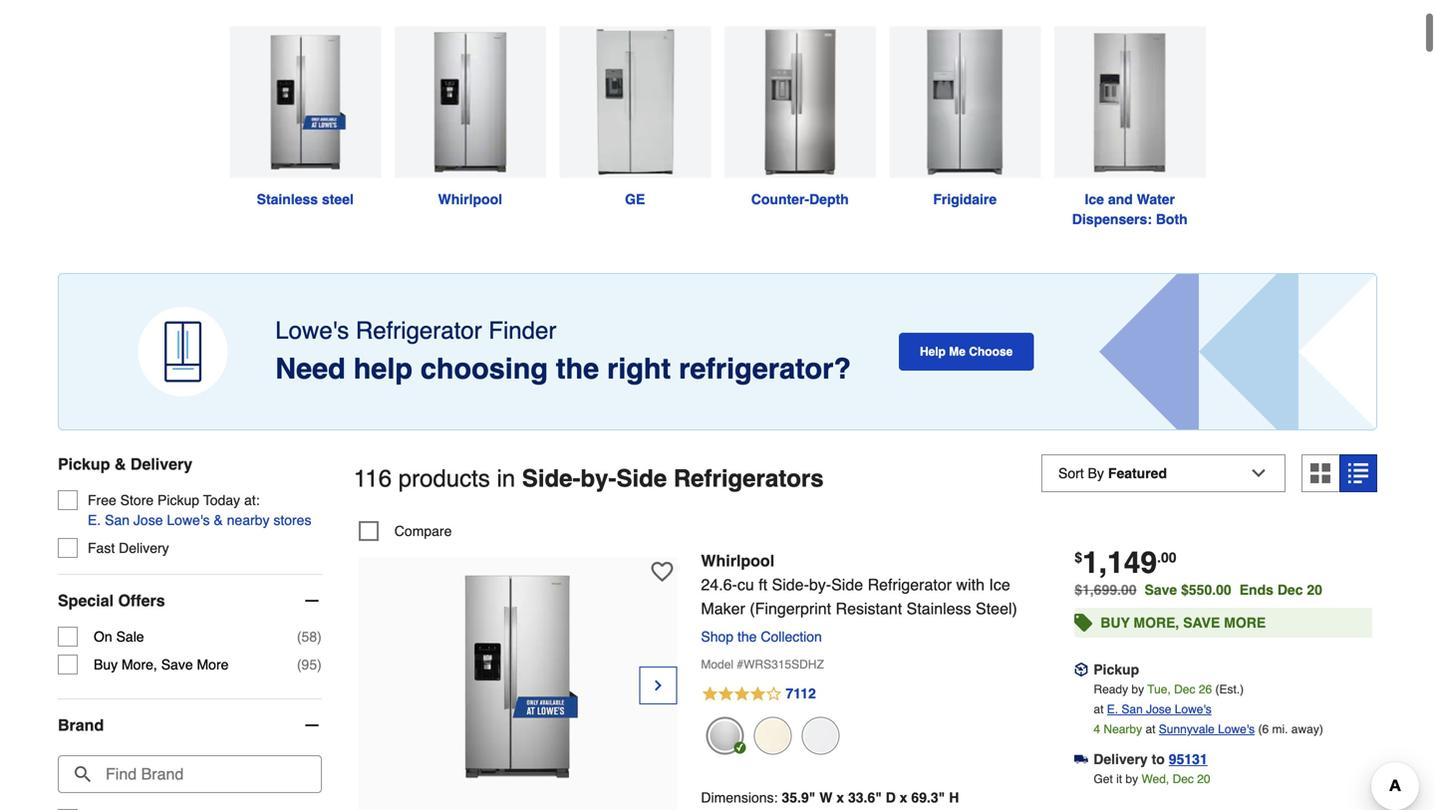 Task type: locate. For each thing, give the bounding box(es) containing it.
biscuit image
[[754, 717, 792, 755]]

d
[[886, 790, 896, 806]]

2 ) from the top
[[317, 657, 322, 673]]

0 horizontal spatial whirlpool
[[438, 191, 502, 207]]

1 horizontal spatial more,
[[1134, 615, 1179, 631]]

san inside ready by tue, dec 26 (est.) at e. san jose lowe's 4 nearby at sunnyvale lowe's (6 mi. away)
[[1122, 703, 1143, 716]]

side
[[616, 465, 667, 492], [831, 575, 863, 594]]

1 vertical spatial &
[[214, 512, 223, 528]]

0 vertical spatial jose
[[133, 512, 163, 528]]

more up brand button
[[197, 657, 229, 673]]

0 vertical spatial pickup
[[58, 455, 110, 473]]

refrigerator up resistant
[[868, 575, 952, 594]]

jose
[[133, 512, 163, 528], [1146, 703, 1172, 716]]

0 vertical spatial by
[[1132, 683, 1144, 697]]

0 vertical spatial &
[[115, 455, 126, 473]]

0 horizontal spatial side
[[616, 465, 667, 492]]

0 vertical spatial buy
[[1101, 615, 1130, 631]]

side inside whirlpool 24.6-cu ft side-by-side refrigerator with ice maker (fingerprint resistant stainless steel)
[[831, 575, 863, 594]]

e. down the ready in the right of the page
[[1107, 703, 1118, 716]]

0 vertical spatial (
[[297, 629, 302, 645]]

0 vertical spatial )
[[317, 629, 322, 645]]

get
[[1094, 772, 1113, 786]]

0 vertical spatial stainless
[[257, 191, 318, 207]]

ice left the and
[[1085, 191, 1104, 207]]

fast
[[88, 540, 115, 556]]

more down "savings save $550.00" element
[[1224, 615, 1266, 631]]

was price $1,699.00 element
[[1075, 577, 1145, 598]]

0 vertical spatial whirlpool
[[438, 191, 502, 207]]

2 horizontal spatial pickup
[[1094, 662, 1139, 678]]

)
[[317, 629, 322, 645], [317, 657, 322, 673]]

lowe's inside lowe's refrigerator finder need help choosing the right refrigerator?
[[275, 317, 349, 344]]

jose down tue,
[[1146, 703, 1172, 716]]

ice inside whirlpool 24.6-cu ft side-by-side refrigerator with ice maker (fingerprint resistant stainless steel)
[[989, 575, 1010, 594]]

away)
[[1291, 722, 1323, 736]]

depth
[[809, 191, 849, 207]]

1000422565 element
[[359, 521, 452, 541]]

buy more, save more
[[1101, 615, 1266, 631], [94, 657, 229, 673]]

whirlpool 24.6-cu ft side-by-side refrigerator with ice maker (fingerprint resistant stainless steel)
[[701, 552, 1017, 618]]

pickup image
[[1075, 663, 1089, 677]]

0 horizontal spatial buy
[[94, 657, 118, 673]]

0 vertical spatial e.
[[88, 512, 101, 528]]

0 horizontal spatial &
[[115, 455, 126, 473]]

1 vertical spatial 20
[[1197, 772, 1211, 786]]

choose
[[969, 345, 1013, 359]]

by-
[[581, 465, 616, 492], [809, 575, 831, 594]]

1 ) from the top
[[317, 629, 322, 645]]

save
[[1145, 582, 1177, 598], [1183, 615, 1220, 631], [161, 657, 193, 673]]

san down free
[[105, 512, 130, 528]]

& up store
[[115, 455, 126, 473]]

1 vertical spatial at
[[1146, 722, 1156, 736]]

2 ( from the top
[[297, 657, 302, 673]]

delivery
[[130, 455, 193, 473], [119, 540, 169, 556], [1094, 751, 1148, 767]]

1 vertical spatial side-
[[772, 575, 809, 594]]

0 horizontal spatial pickup
[[58, 455, 110, 473]]

) down 58
[[317, 657, 322, 673]]

2 vertical spatial save
[[161, 657, 193, 673]]

dispensers:
[[1072, 211, 1152, 227]]

ice and water dispensers: both link
[[1047, 26, 1212, 229]]

delivery right fast at the bottom left
[[119, 540, 169, 556]]

0 vertical spatial side-
[[522, 465, 581, 492]]

fingerprint resistant stainless steel image
[[706, 717, 744, 755]]

0 horizontal spatial x
[[836, 790, 844, 806]]

lowe's up need
[[275, 317, 349, 344]]

delivery to 95131
[[1094, 751, 1208, 767]]

buy right tag filled icon
[[1101, 615, 1130, 631]]

ice inside ice and water dispensers: both
[[1085, 191, 1104, 207]]

0 horizontal spatial jose
[[133, 512, 163, 528]]

& inside e. san jose lowe's & nearby stores button
[[214, 512, 223, 528]]

e. inside ready by tue, dec 26 (est.) at e. san jose lowe's 4 nearby at sunnyvale lowe's (6 mi. away)
[[1107, 703, 1118, 716]]

) for ( 58 )
[[317, 629, 322, 645]]

sunnyvale
[[1159, 722, 1215, 736]]

0 horizontal spatial refrigerator
[[356, 317, 482, 344]]

jose down store
[[133, 512, 163, 528]]

0 vertical spatial dec
[[1278, 582, 1303, 598]]

delivery up it
[[1094, 751, 1148, 767]]

$
[[1075, 550, 1082, 565]]

by- right in
[[581, 465, 616, 492]]

0 vertical spatial san
[[105, 512, 130, 528]]

more, down sale
[[122, 657, 157, 673]]

1 horizontal spatial stainless
[[907, 599, 971, 618]]

both
[[1156, 211, 1188, 227]]

x right d
[[900, 790, 907, 806]]

0 horizontal spatial at
[[1094, 703, 1104, 716]]

0 vertical spatial ice
[[1085, 191, 1104, 207]]

0 vertical spatial refrigerator
[[356, 317, 482, 344]]

the inside lowe's refrigerator finder need help choosing the right refrigerator?
[[556, 352, 599, 385]]

1 vertical spatial e.
[[1107, 703, 1118, 716]]

0 vertical spatial by-
[[581, 465, 616, 492]]

0 vertical spatial at
[[1094, 703, 1104, 716]]

stainless left steel
[[257, 191, 318, 207]]

pickup up the ready in the right of the page
[[1094, 662, 1139, 678]]

ft
[[759, 575, 768, 594]]

lowe's
[[275, 317, 349, 344], [167, 512, 210, 528], [1175, 703, 1212, 716], [1218, 722, 1255, 736]]

get it by wed, dec 20
[[1094, 772, 1211, 786]]

e. san jose lowe's & nearby stores button
[[88, 510, 311, 530]]

minus image
[[302, 716, 322, 736]]

save down .00
[[1145, 582, 1177, 598]]

side-
[[522, 465, 581, 492], [772, 575, 809, 594]]

buy more, save more down $1,699.00 save $550.00 ends dec 20
[[1101, 615, 1266, 631]]

lowe's up sunnyvale
[[1175, 703, 1212, 716]]

1 vertical spatial save
[[1183, 615, 1220, 631]]

& down today at the bottom left
[[214, 512, 223, 528]]

0 horizontal spatial stainless
[[257, 191, 318, 207]]

at up 4
[[1094, 703, 1104, 716]]

1 vertical spatial ice
[[989, 575, 1010, 594]]

1 horizontal spatial more
[[1224, 615, 1266, 631]]

0 vertical spatial the
[[556, 352, 599, 385]]

116 products in side-by-side refrigerators
[[354, 465, 824, 492]]

0 vertical spatial more,
[[1134, 615, 1179, 631]]

1 horizontal spatial jose
[[1146, 703, 1172, 716]]

steel)
[[976, 599, 1017, 618]]

1 vertical spatial refrigerator
[[868, 575, 952, 594]]

whirlpool up cu in the bottom right of the page
[[701, 552, 775, 570]]

1 vertical spatial the
[[737, 629, 757, 645]]

1 horizontal spatial save
[[1145, 582, 1177, 598]]

2 horizontal spatial save
[[1183, 615, 1220, 631]]

refrigerator inside whirlpool 24.6-cu ft side-by-side refrigerator with ice maker (fingerprint resistant stainless steel)
[[868, 575, 952, 594]]

7112 button
[[701, 683, 1051, 707]]

side- up (fingerprint
[[772, 575, 809, 594]]

dec for ends
[[1278, 582, 1303, 598]]

20 right ends
[[1307, 582, 1323, 598]]

1 horizontal spatial by-
[[809, 575, 831, 594]]

1 horizontal spatial x
[[900, 790, 907, 806]]

$1,699.00 save $550.00 ends dec 20
[[1075, 582, 1323, 598]]

more, down $1,699.00 save $550.00 ends dec 20
[[1134, 615, 1179, 631]]

by right it
[[1126, 772, 1138, 786]]

1 vertical spatial (
[[297, 657, 302, 673]]

store
[[120, 492, 154, 508]]

1 vertical spatial san
[[1122, 703, 1143, 716]]

1 horizontal spatial side
[[831, 575, 863, 594]]

1 horizontal spatial e.
[[1107, 703, 1118, 716]]

2 vertical spatial dec
[[1173, 772, 1194, 786]]

95131 button
[[1169, 749, 1208, 769]]

1 vertical spatial buy
[[94, 657, 118, 673]]

side up heart outline image
[[616, 465, 667, 492]]

dec for wed,
[[1173, 772, 1194, 786]]

1 horizontal spatial buy more, save more
[[1101, 615, 1266, 631]]

white image
[[802, 717, 840, 755]]

ice and water dispensers: both
[[1072, 191, 1188, 227]]

0 horizontal spatial more
[[197, 657, 229, 673]]

chevron right image
[[650, 676, 666, 696]]

right
[[607, 352, 671, 385]]

sunnyvale lowe's button
[[1159, 719, 1255, 739]]

1 vertical spatial jose
[[1146, 703, 1172, 716]]

side up resistant
[[831, 575, 863, 594]]

by left tue,
[[1132, 683, 1144, 697]]

( up 95
[[297, 629, 302, 645]]

more
[[1224, 615, 1266, 631], [197, 657, 229, 673]]

0 horizontal spatial more,
[[122, 657, 157, 673]]

1 horizontal spatial whirlpool
[[701, 552, 775, 570]]

ends
[[1240, 582, 1274, 598]]

20 for $1,699.00 save $550.00 ends dec 20
[[1307, 582, 1323, 598]]

the left "right"
[[556, 352, 599, 385]]

1 horizontal spatial ice
[[1085, 191, 1104, 207]]

1 horizontal spatial the
[[737, 629, 757, 645]]

0 horizontal spatial e.
[[88, 512, 101, 528]]

1 vertical spatial whirlpool
[[701, 552, 775, 570]]

1 vertical spatial )
[[317, 657, 322, 673]]

ends dec 20 element
[[1240, 582, 1330, 598]]

1 horizontal spatial san
[[1122, 703, 1143, 716]]

side-by-side refrigerators ice and water dispensers both image
[[1054, 26, 1206, 178]]

side- inside whirlpool 24.6-cu ft side-by-side refrigerator with ice maker (fingerprint resistant stainless steel)
[[772, 575, 809, 594]]

1 horizontal spatial refrigerator
[[868, 575, 952, 594]]

by- inside whirlpool 24.6-cu ft side-by-side refrigerator with ice maker (fingerprint resistant stainless steel)
[[809, 575, 831, 594]]

refrigerator up help
[[356, 317, 482, 344]]

(fingerprint
[[750, 599, 831, 618]]

help me choose
[[920, 345, 1013, 359]]

whirlpool inside whirlpool 24.6-cu ft side-by-side refrigerator with ice maker (fingerprint resistant stainless steel)
[[701, 552, 775, 570]]

buy
[[1101, 615, 1130, 631], [94, 657, 118, 673]]

26
[[1199, 683, 1212, 697]]

frigidaire link
[[883, 26, 1047, 209]]

95
[[302, 657, 317, 673]]

save up brand button
[[161, 657, 193, 673]]

minus image
[[302, 591, 322, 611]]

by- up (fingerprint
[[809, 575, 831, 594]]

me
[[949, 345, 966, 359]]

pickup up e. san jose lowe's & nearby stores button
[[157, 492, 199, 508]]

and
[[1108, 191, 1133, 207]]

0 vertical spatial 20
[[1307, 582, 1323, 598]]

x right w
[[836, 790, 844, 806]]

pickup for pickup & delivery
[[58, 455, 110, 473]]

brand button
[[58, 700, 322, 752]]

0 vertical spatial delivery
[[130, 455, 193, 473]]

stainless down with
[[907, 599, 971, 618]]

( down 58
[[297, 657, 302, 673]]

0 horizontal spatial ice
[[989, 575, 1010, 594]]

0 vertical spatial side
[[616, 465, 667, 492]]

e. down free
[[88, 512, 101, 528]]

the up #
[[737, 629, 757, 645]]

0 horizontal spatial the
[[556, 352, 599, 385]]

0 horizontal spatial 20
[[1197, 772, 1211, 786]]

side- right in
[[522, 465, 581, 492]]

1 vertical spatial by-
[[809, 575, 831, 594]]

33.6"
[[848, 790, 882, 806]]

.00
[[1157, 550, 1177, 565]]

at down e. san jose lowe's button
[[1146, 722, 1156, 736]]

grid view image
[[1311, 464, 1331, 483]]

0 vertical spatial more
[[1224, 615, 1266, 631]]

lowe's down free store pickup today at: on the bottom left of page
[[167, 512, 210, 528]]

1 vertical spatial dec
[[1174, 683, 1195, 697]]

1 vertical spatial pickup
[[157, 492, 199, 508]]

stainless steel
[[257, 191, 354, 207]]

more,
[[1134, 615, 1179, 631], [122, 657, 157, 673]]

san up nearby
[[1122, 703, 1143, 716]]

1 horizontal spatial buy
[[1101, 615, 1130, 631]]

buy down on
[[94, 657, 118, 673]]

compare
[[394, 523, 452, 539]]

lowe's refrigerator finder need help choosing the right refrigerator?
[[275, 317, 851, 385]]

69.3"
[[911, 790, 945, 806]]

20 down 95131 button
[[1197, 772, 1211, 786]]

2 vertical spatial delivery
[[1094, 751, 1148, 767]]

buy more, save more down sale
[[94, 657, 229, 673]]

0 horizontal spatial save
[[161, 657, 193, 673]]

1 vertical spatial buy more, save more
[[94, 657, 229, 673]]

1 x from the left
[[836, 790, 844, 806]]

20 for get it by wed, dec 20
[[1197, 772, 1211, 786]]

delivery up free store pickup today at: on the bottom left of page
[[130, 455, 193, 473]]

#
[[737, 658, 744, 672]]

stainless inside stainless steel link
[[257, 191, 318, 207]]

dec right ends
[[1278, 582, 1303, 598]]

on sale
[[94, 629, 144, 645]]

1 vertical spatial side
[[831, 575, 863, 594]]

whirlpool
[[438, 191, 502, 207], [701, 552, 775, 570]]

0 horizontal spatial san
[[105, 512, 130, 528]]

2 vertical spatial pickup
[[1094, 662, 1139, 678]]

ice up steel)
[[989, 575, 1010, 594]]

) up 95
[[317, 629, 322, 645]]

in
[[497, 465, 515, 492]]

san
[[105, 512, 130, 528], [1122, 703, 1143, 716]]

dec left 26
[[1174, 683, 1195, 697]]

dec
[[1278, 582, 1303, 598], [1174, 683, 1195, 697], [1173, 772, 1194, 786]]

steel
[[322, 191, 354, 207]]

special
[[58, 592, 114, 610]]

1 horizontal spatial &
[[214, 512, 223, 528]]

save down $1,699.00 save $550.00 ends dec 20
[[1183, 615, 1220, 631]]

116
[[354, 465, 392, 492]]

pickup for pickup
[[1094, 662, 1139, 678]]

2 x from the left
[[900, 790, 907, 806]]

1 vertical spatial stainless
[[907, 599, 971, 618]]

1 vertical spatial by
[[1126, 772, 1138, 786]]

whirlpool down side-by-side refrigerators brand whirlpool image
[[438, 191, 502, 207]]

wed,
[[1142, 772, 1169, 786]]

dec down 95131 button
[[1173, 772, 1194, 786]]

1 ( from the top
[[297, 629, 302, 645]]

1 horizontal spatial 20
[[1307, 582, 1323, 598]]

1 horizontal spatial side-
[[772, 575, 809, 594]]

pickup up free
[[58, 455, 110, 473]]

1 vertical spatial more,
[[122, 657, 157, 673]]

at
[[1094, 703, 1104, 716], [1146, 722, 1156, 736]]



Task type: vqa. For each thing, say whether or not it's contained in the screenshot.
porch
no



Task type: describe. For each thing, give the bounding box(es) containing it.
special offers button
[[58, 575, 322, 627]]

shop the collection link
[[701, 629, 830, 645]]

pickup & delivery
[[58, 455, 193, 473]]

ready by tue, dec 26 (est.) at e. san jose lowe's 4 nearby at sunnyvale lowe's (6 mi. away)
[[1094, 683, 1323, 736]]

lowe's left (6
[[1218, 722, 1255, 736]]

e. inside e. san jose lowe's & nearby stores button
[[88, 512, 101, 528]]

special offers
[[58, 592, 165, 610]]

( for 58
[[297, 629, 302, 645]]

ready
[[1094, 683, 1128, 697]]

savings save $550.00 element
[[1145, 582, 1330, 598]]

e. san jose lowe's & nearby stores
[[88, 512, 311, 528]]

at:
[[244, 492, 260, 508]]

side-by-side refrigerators brand frigidaire image
[[889, 26, 1041, 178]]

on
[[94, 629, 112, 645]]

side-by-side refrigerators appliance color/finish stainless steel image
[[229, 26, 381, 178]]

help
[[354, 352, 413, 385]]

0 horizontal spatial side-
[[522, 465, 581, 492]]

shop
[[701, 629, 734, 645]]

help me choose button
[[899, 333, 1034, 371]]

counter-depth
[[751, 191, 849, 207]]

Find Brand text field
[[58, 756, 322, 793]]

shop the collection
[[701, 629, 822, 645]]

jose inside ready by tue, dec 26 (est.) at e. san jose lowe's 4 nearby at sunnyvale lowe's (6 mi. away)
[[1146, 703, 1172, 716]]

counter-depth link
[[718, 26, 883, 209]]

ge link
[[553, 26, 718, 209]]

) for ( 95 )
[[317, 657, 322, 673]]

whirlpool link
[[388, 26, 553, 209]]

dimensions:
[[701, 790, 778, 806]]

whirlpool for whirlpool 24.6-cu ft side-by-side refrigerator with ice maker (fingerprint resistant stainless steel)
[[701, 552, 775, 570]]

dec inside ready by tue, dec 26 (est.) at e. san jose lowe's 4 nearby at sunnyvale lowe's (6 mi. away)
[[1174, 683, 1195, 697]]

need
[[275, 352, 346, 385]]

stores
[[273, 512, 311, 528]]

24.6-
[[701, 575, 737, 594]]

0 vertical spatial save
[[1145, 582, 1177, 598]]

by inside ready by tue, dec 26 (est.) at e. san jose lowe's 4 nearby at sunnyvale lowe's (6 mi. away)
[[1132, 683, 1144, 697]]

(est.)
[[1215, 683, 1244, 697]]

1 horizontal spatial pickup
[[157, 492, 199, 508]]

heart outline image
[[651, 561, 673, 583]]

nearby
[[227, 512, 270, 528]]

stainless inside whirlpool 24.6-cu ft side-by-side refrigerator with ice maker (fingerprint resistant stainless steel)
[[907, 599, 971, 618]]

help
[[920, 345, 946, 359]]

wrs315sdhz
[[744, 658, 824, 672]]

actual price $1,149.00 element
[[1075, 546, 1177, 580]]

1,149
[[1082, 546, 1157, 580]]

brand
[[58, 716, 104, 735]]

w
[[819, 790, 833, 806]]

$550.00
[[1181, 582, 1232, 598]]

refrigerator?
[[679, 352, 851, 385]]

dimensions: 35.9" w x  33.6" d x  69.3" h
[[701, 790, 959, 806]]

jose inside e. san jose lowe's & nearby stores button
[[133, 512, 163, 528]]

58
[[302, 629, 317, 645]]

model # wrs315sdhz
[[701, 658, 824, 672]]

products
[[398, 465, 490, 492]]

$ 1,149 .00
[[1075, 546, 1177, 580]]

1 vertical spatial more
[[197, 657, 229, 673]]

0 vertical spatial buy more, save more
[[1101, 615, 1266, 631]]

refrigerator inside lowe's refrigerator finder need help choosing the right refrigerator?
[[356, 317, 482, 344]]

counter-
[[751, 191, 809, 207]]

fast delivery
[[88, 540, 169, 556]]

tue,
[[1147, 683, 1171, 697]]

35.9"
[[782, 790, 816, 806]]

maker
[[701, 599, 745, 618]]

mi.
[[1272, 722, 1288, 736]]

1 horizontal spatial at
[[1146, 722, 1156, 736]]

$1,699.00
[[1075, 582, 1137, 598]]

tag filled image
[[1075, 609, 1093, 637]]

free store pickup today at:
[[88, 492, 260, 508]]

with
[[956, 575, 985, 594]]

side-by-side refrigerators depth type counter-depth image
[[724, 26, 876, 178]]

truck filled image
[[1075, 753, 1089, 766]]

it
[[1116, 772, 1122, 786]]

offers
[[118, 592, 165, 610]]

resistant
[[836, 599, 902, 618]]

1 vertical spatial delivery
[[119, 540, 169, 556]]

refrigerators
[[674, 465, 824, 492]]

model
[[701, 658, 734, 672]]

choosing
[[420, 352, 548, 385]]

to
[[1152, 751, 1165, 767]]

h
[[949, 790, 959, 806]]

4
[[1094, 722, 1100, 736]]

7112
[[786, 686, 816, 702]]

free
[[88, 492, 116, 508]]

list view image
[[1348, 464, 1368, 483]]

today
[[203, 492, 240, 508]]

95131
[[1169, 751, 1208, 767]]

e. san jose lowe's button
[[1107, 700, 1212, 719]]

0 horizontal spatial buy more, save more
[[94, 657, 229, 673]]

( for 95
[[297, 657, 302, 673]]

side-by-side refrigerators brand ge image
[[559, 26, 711, 178]]

side-by-side refrigerators brand whirlpool image
[[394, 26, 546, 178]]

gallery item 0 image
[[408, 567, 627, 786]]

finder
[[489, 317, 556, 344]]

lowe's inside e. san jose lowe's & nearby stores button
[[167, 512, 210, 528]]

0 horizontal spatial by-
[[581, 465, 616, 492]]

ge
[[625, 191, 645, 207]]

sale
[[116, 629, 144, 645]]

nearby
[[1104, 722, 1142, 736]]

( 58 )
[[297, 629, 322, 645]]

water
[[1137, 191, 1175, 207]]

logo of lowe's refrigerator finder image
[[138, 307, 228, 397]]

4 stars image
[[701, 683, 817, 707]]

collection
[[761, 629, 822, 645]]

san inside button
[[105, 512, 130, 528]]

cu
[[737, 575, 754, 594]]

whirlpool for whirlpool
[[438, 191, 502, 207]]



